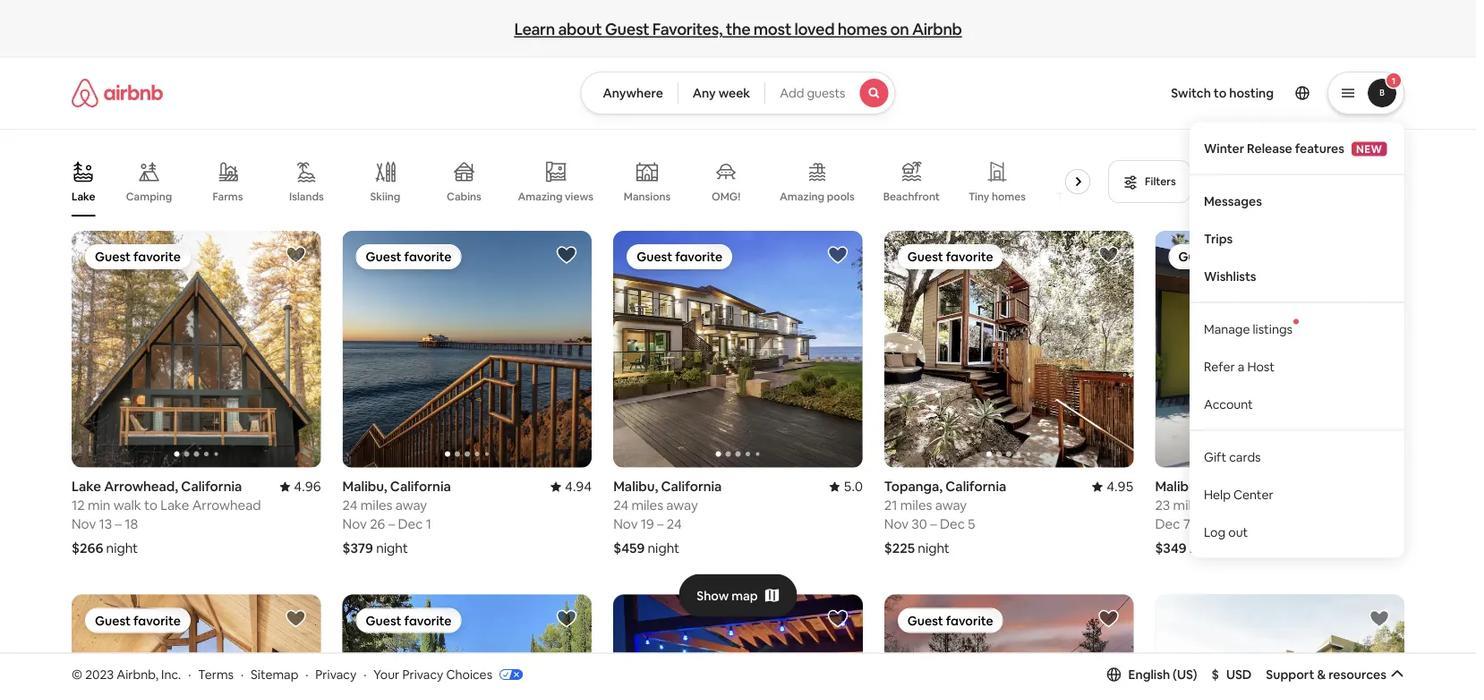 Task type: vqa. For each thing, say whether or not it's contained in the screenshot.
Skiing
yes



Task type: describe. For each thing, give the bounding box(es) containing it.
airbnb,
[[117, 667, 158, 683]]

miles for 30
[[900, 497, 932, 514]]

your privacy choices
[[374, 667, 492, 683]]

manage
[[1204, 321, 1250, 337]]

has notifications image
[[1294, 319, 1299, 325]]

airbnb
[[912, 19, 962, 40]]

your
[[374, 667, 400, 683]]

week
[[719, 85, 750, 101]]

$459
[[613, 540, 645, 557]]

3 · from the left
[[305, 667, 308, 683]]

4 · from the left
[[364, 667, 367, 683]]

trips
[[1204, 231, 1233, 247]]

amazing for amazing pools
[[780, 190, 825, 204]]

support & resources button
[[1266, 667, 1405, 683]]

log out button
[[1190, 514, 1405, 551]]

$379
[[343, 540, 373, 557]]

– for nov 30 – dec 5
[[930, 516, 937, 533]]

refer
[[1204, 359, 1235, 375]]

4.95
[[1107, 478, 1134, 496]]

miles for 26
[[361, 497, 393, 514]]

account
[[1204, 396, 1253, 412]]

support & resources
[[1266, 667, 1387, 683]]

tiny homes
[[969, 190, 1026, 204]]

add to wishlist: wrightwood, california image
[[827, 608, 849, 630]]

24 for nov 26 – dec 1
[[343, 497, 358, 514]]

– for dec 7 – 12
[[1193, 516, 1200, 533]]

1 4.96 from the left
[[294, 478, 321, 496]]

12 inside malibu, california 23 miles away dec 7 – 12 $349 night
[[1203, 516, 1216, 533]]

amazing for amazing views
[[518, 190, 563, 203]]

any week button
[[678, 72, 766, 115]]

wishlists
[[1204, 268, 1257, 284]]

switch
[[1171, 85, 1211, 101]]

taxes
[[1322, 175, 1350, 188]]

california for malibu, california 24 miles away nov 26 – dec 1 $379 night
[[390, 478, 451, 496]]

features
[[1295, 140, 1345, 156]]

© 2023 airbnb, inc. ·
[[72, 667, 191, 683]]

dec for 1
[[398, 516, 423, 533]]

1 inside malibu, california 24 miles away nov 26 – dec 1 $379 night
[[426, 516, 431, 533]]

help center
[[1204, 487, 1274, 503]]

display
[[1221, 175, 1258, 188]]

0 vertical spatial add to wishlist: malibu, california image
[[827, 244, 849, 266]]

topanga,
[[884, 478, 943, 496]]

away for nov 30 – dec 5
[[935, 497, 967, 514]]

1 add to wishlist: lake arrowhead, california image from the top
[[285, 244, 307, 266]]

24 for nov 19 – 24
[[613, 497, 629, 514]]

refer a host
[[1204, 359, 1275, 375]]

before
[[1286, 175, 1320, 188]]

malibu, california 24 miles away nov 19 – 24 $459 night
[[613, 478, 722, 557]]

1 horizontal spatial add to wishlist: malibu, california image
[[1369, 608, 1390, 630]]

privacy link
[[315, 667, 357, 683]]

1 privacy from the left
[[315, 667, 357, 683]]

california inside lake arrowhead, california 12 min walk to lake arrowhead nov 13 – 18 $266 night
[[181, 478, 242, 496]]

terms link
[[198, 667, 234, 683]]

– for nov 19 – 24
[[657, 516, 664, 533]]

log out
[[1204, 524, 1248, 540]]

sitemap link
[[251, 667, 298, 683]]

dec inside malibu, california 23 miles away dec 7 – 12 $349 night
[[1155, 516, 1180, 533]]

5.0 out of 5 average rating image
[[829, 478, 863, 496]]

gift cards link
[[1190, 438, 1405, 476]]

sitemap
[[251, 667, 298, 683]]

1 · from the left
[[188, 667, 191, 683]]

release
[[1247, 140, 1293, 156]]

group containing amazing views
[[72, 147, 1105, 217]]

show map button
[[679, 574, 797, 617]]

switch to hosting
[[1171, 85, 1274, 101]]

total
[[1260, 175, 1284, 188]]

lake arrowhead, california 12 min walk to lake arrowhead nov 13 – 18 $266 night
[[72, 478, 261, 557]]

winter
[[1204, 140, 1244, 156]]

anywhere
[[603, 85, 663, 101]]

amazing views
[[518, 190, 594, 203]]

filters button
[[1108, 160, 1191, 203]]

listings
[[1253, 321, 1293, 337]]

away for dec 7 – 12
[[1208, 497, 1240, 514]]

4.94 out of 5 average rating image
[[551, 478, 592, 496]]

omg!
[[712, 190, 741, 204]]

night inside malibu, california 23 miles away dec 7 – 12 $349 night
[[1190, 540, 1222, 557]]

gift cards
[[1204, 449, 1261, 465]]

2 add to wishlist: lake arrowhead, california image from the top
[[285, 608, 307, 630]]

choices
[[446, 667, 492, 683]]

most
[[754, 19, 791, 40]]

night inside topanga, california 21 miles away nov 30 – dec 5 $225 night
[[918, 540, 950, 557]]

new
[[1356, 142, 1383, 156]]

california for topanga, california 21 miles away nov 30 – dec 5 $225 night
[[946, 478, 1007, 496]]

terms
[[198, 667, 234, 683]]

malibu, california 24 miles away nov 26 – dec 1 $379 night
[[343, 478, 451, 557]]

to inside profile 'element'
[[1214, 85, 1227, 101]]

add guests button
[[765, 72, 896, 115]]

a
[[1238, 359, 1245, 375]]

miles for 19
[[632, 497, 663, 514]]

english (us) button
[[1107, 667, 1197, 683]]

resources
[[1329, 667, 1387, 683]]

5
[[968, 516, 975, 533]]

center
[[1234, 487, 1274, 503]]

$225
[[884, 540, 915, 557]]

1 vertical spatial homes
[[992, 190, 1026, 204]]

gift
[[1204, 449, 1227, 465]]

malibu, for malibu, california 23 miles away dec 7 – 12 $349 night
[[1155, 478, 1200, 496]]

19
[[641, 516, 654, 533]]

profile element
[[917, 57, 1405, 558]]

skiing
[[370, 190, 400, 204]]

©
[[72, 667, 82, 683]]

2 4.96 from the left
[[1378, 478, 1405, 496]]



Task type: locate. For each thing, give the bounding box(es) containing it.
·
[[188, 667, 191, 683], [241, 667, 244, 683], [305, 667, 308, 683], [364, 667, 367, 683]]

show
[[697, 588, 729, 604]]

– right 26 on the bottom left of page
[[388, 516, 395, 533]]

add to wishlist: topanga, california image
[[1098, 244, 1119, 266]]

1 night from the left
[[106, 540, 138, 557]]

display total before taxes
[[1221, 175, 1350, 188]]

5 night from the left
[[1190, 540, 1222, 557]]

5.0
[[844, 478, 863, 496]]

miles inside topanga, california 21 miles away nov 30 – dec 5 $225 night
[[900, 497, 932, 514]]

1 miles from the left
[[361, 497, 393, 514]]

dec inside malibu, california 24 miles away nov 26 – dec 1 $379 night
[[398, 516, 423, 533]]

2 · from the left
[[241, 667, 244, 683]]

california for malibu, california 24 miles away nov 19 – 24 $459 night
[[661, 478, 722, 496]]

topanga, california 21 miles away nov 30 – dec 5 $225 night
[[884, 478, 1007, 557]]

0 vertical spatial lake
[[72, 190, 95, 204]]

night inside malibu, california 24 miles away nov 19 – 24 $459 night
[[648, 540, 680, 557]]

homes right tiny
[[992, 190, 1026, 204]]

group
[[72, 147, 1105, 217], [72, 231, 321, 468], [343, 231, 592, 468], [613, 231, 863, 468], [884, 231, 1134, 468], [1155, 231, 1405, 468], [72, 595, 321, 697], [343, 595, 592, 697], [613, 595, 863, 697], [884, 595, 1134, 697], [1155, 595, 1405, 697]]

on
[[890, 19, 909, 40]]

4.94
[[565, 478, 592, 496]]

malibu, inside malibu, california 24 miles away nov 26 – dec 1 $379 night
[[343, 478, 387, 496]]

switch to hosting link
[[1160, 74, 1285, 112]]

miles for 7
[[1173, 497, 1205, 514]]

dec for 5
[[940, 516, 965, 533]]

dec left 5
[[940, 516, 965, 533]]

manage listings link
[[1190, 310, 1405, 348]]

malibu, for malibu, california 24 miles away nov 26 – dec 1 $379 night
[[343, 478, 387, 496]]

malibu, for malibu, california 24 miles away nov 19 – 24 $459 night
[[613, 478, 658, 496]]

4.96 out of 5 average rating image
[[280, 478, 321, 496]]

4 away from the left
[[1208, 497, 1240, 514]]

malibu, inside malibu, california 24 miles away nov 19 – 24 $459 night
[[613, 478, 658, 496]]

5 california from the left
[[1203, 478, 1264, 496]]

0 horizontal spatial privacy
[[315, 667, 357, 683]]

the
[[726, 19, 750, 40]]

miles up 26 on the bottom left of page
[[361, 497, 393, 514]]

california inside malibu, california 24 miles away nov 19 – 24 $459 night
[[661, 478, 722, 496]]

guest
[[605, 19, 649, 40]]

0 horizontal spatial 4.96
[[294, 478, 321, 496]]

24 right 19
[[667, 516, 682, 533]]

23
[[1155, 497, 1170, 514]]

5 – from the left
[[1193, 516, 1200, 533]]

privacy left your
[[315, 667, 357, 683]]

1 horizontal spatial dec
[[940, 516, 965, 533]]

3 miles from the left
[[900, 497, 932, 514]]

0 horizontal spatial 1
[[426, 516, 431, 533]]

1 horizontal spatial 1
[[1392, 75, 1396, 86]]

· left "privacy" link
[[305, 667, 308, 683]]

1 horizontal spatial to
[[1214, 85, 1227, 101]]

None search field
[[580, 72, 896, 115]]

learn
[[514, 19, 555, 40]]

1 vertical spatial lake
[[72, 478, 101, 496]]

malibu, up 26 on the bottom left of page
[[343, 478, 387, 496]]

trending
[[1057, 190, 1102, 204]]

· left your
[[364, 667, 367, 683]]

0 vertical spatial to
[[1214, 85, 1227, 101]]

1 california from the left
[[181, 478, 242, 496]]

– right 13
[[115, 516, 122, 533]]

0 horizontal spatial add to wishlist: malibu, california image
[[556, 244, 578, 266]]

cards
[[1229, 449, 1261, 465]]

2023
[[85, 667, 114, 683]]

homes left on
[[838, 19, 887, 40]]

california inside malibu, california 24 miles away nov 26 – dec 1 $379 night
[[390, 478, 451, 496]]

3 night from the left
[[648, 540, 680, 557]]

1 horizontal spatial homes
[[992, 190, 1026, 204]]

night inside malibu, california 24 miles away nov 26 – dec 1 $379 night
[[376, 540, 408, 557]]

add to wishlist: malibu, california image
[[556, 244, 578, 266], [1369, 608, 1390, 630]]

refer a host link
[[1190, 348, 1405, 386]]

to down arrowhead,
[[144, 497, 158, 514]]

add to wishlist: malibu, california image down amazing views
[[556, 244, 578, 266]]

nov inside malibu, california 24 miles away nov 19 – 24 $459 night
[[613, 516, 638, 533]]

2 privacy from the left
[[402, 667, 443, 683]]

18
[[125, 516, 138, 533]]

inc.
[[161, 667, 181, 683]]

1 horizontal spatial malibu,
[[613, 478, 658, 496]]

away
[[395, 497, 427, 514], [666, 497, 698, 514], [935, 497, 967, 514], [1208, 497, 1240, 514]]

california
[[181, 478, 242, 496], [390, 478, 451, 496], [661, 478, 722, 496], [946, 478, 1007, 496], [1203, 478, 1264, 496]]

30
[[912, 516, 927, 533]]

– inside topanga, california 21 miles away nov 30 – dec 5 $225 night
[[930, 516, 937, 533]]

3 away from the left
[[935, 497, 967, 514]]

1 vertical spatial add to wishlist: lake arrowhead, california image
[[285, 608, 307, 630]]

nov down "21"
[[884, 516, 909, 533]]

0 vertical spatial 1
[[1392, 75, 1396, 86]]

to
[[1214, 85, 1227, 101], [144, 497, 158, 514]]

dec left 7
[[1155, 516, 1180, 533]]

3 california from the left
[[661, 478, 722, 496]]

filters
[[1145, 175, 1176, 188]]

malibu, california 23 miles away dec 7 – 12 $349 night
[[1155, 478, 1264, 557]]

away inside topanga, california 21 miles away nov 30 – dec 5 $225 night
[[935, 497, 967, 514]]

away for nov 19 – 24
[[666, 497, 698, 514]]

–
[[115, 516, 122, 533], [388, 516, 395, 533], [657, 516, 664, 533], [930, 516, 937, 533], [1193, 516, 1200, 533]]

amazing
[[518, 190, 563, 203], [780, 190, 825, 204]]

messages
[[1204, 193, 1262, 209]]

cabins
[[447, 190, 481, 204]]

24
[[343, 497, 358, 514], [613, 497, 629, 514], [667, 516, 682, 533]]

0 horizontal spatial add to wishlist: malibu, california image
[[556, 608, 578, 630]]

map
[[732, 588, 758, 604]]

– inside malibu, california 24 miles away nov 26 – dec 1 $379 night
[[388, 516, 395, 533]]

0 horizontal spatial to
[[144, 497, 158, 514]]

2 – from the left
[[388, 516, 395, 533]]

add to wishlist: malibu, california image up resources
[[1369, 608, 1390, 630]]

3 nov from the left
[[613, 516, 638, 533]]

3 – from the left
[[657, 516, 664, 533]]

– right 7
[[1193, 516, 1200, 533]]

add to wishlist: lake arrowhead, california image
[[1098, 608, 1119, 630]]

2 california from the left
[[390, 478, 451, 496]]

dec right 26 on the bottom left of page
[[398, 516, 423, 533]]

california for malibu, california 23 miles away dec 7 – 12 $349 night
[[1203, 478, 1264, 496]]

away for nov 26 – dec 1
[[395, 497, 427, 514]]

4 night from the left
[[918, 540, 950, 557]]

2 away from the left
[[666, 497, 698, 514]]

min
[[88, 497, 110, 514]]

pools
[[827, 190, 855, 204]]

2 malibu, from the left
[[613, 478, 658, 496]]

1 malibu, from the left
[[343, 478, 387, 496]]

– right 30
[[930, 516, 937, 533]]

1 horizontal spatial 4.96
[[1378, 478, 1405, 496]]

&
[[1317, 667, 1326, 683]]

trips link
[[1190, 220, 1405, 257]]

0 horizontal spatial malibu,
[[343, 478, 387, 496]]

amazing left pools
[[780, 190, 825, 204]]

add to wishlist: lake arrowhead, california image down 'islands'
[[285, 244, 307, 266]]

1 horizontal spatial 24
[[613, 497, 629, 514]]

away inside malibu, california 24 miles away nov 26 – dec 1 $379 night
[[395, 497, 427, 514]]

miles inside malibu, california 24 miles away nov 19 – 24 $459 night
[[632, 497, 663, 514]]

3 malibu, from the left
[[1155, 478, 1200, 496]]

24 up $379 on the left
[[343, 497, 358, 514]]

– right 19
[[657, 516, 664, 533]]

views
[[565, 190, 594, 203]]

malibu, up 19
[[613, 478, 658, 496]]

wishlists link
[[1190, 257, 1405, 295]]

california inside topanga, california 21 miles away nov 30 – dec 5 $225 night
[[946, 478, 1007, 496]]

miles inside malibu, california 23 miles away dec 7 – 12 $349 night
[[1173, 497, 1205, 514]]

1 away from the left
[[395, 497, 427, 514]]

1 dec from the left
[[398, 516, 423, 533]]

arrowhead
[[192, 497, 261, 514]]

winter release features
[[1204, 140, 1345, 156]]

your privacy choices link
[[374, 667, 523, 684]]

$ usd
[[1212, 667, 1252, 683]]

lake inside group
[[72, 190, 95, 204]]

add to wishlist: lake arrowhead, california image up terms · sitemap · privacy ·
[[285, 608, 307, 630]]

to right switch
[[1214, 85, 1227, 101]]

2 horizontal spatial 24
[[667, 516, 682, 533]]

1 – from the left
[[115, 516, 122, 533]]

0 vertical spatial 12
[[72, 497, 85, 514]]

1 button
[[1328, 72, 1405, 115]]

to inside lake arrowhead, california 12 min walk to lake arrowhead nov 13 – 18 $266 night
[[144, 497, 158, 514]]

1 horizontal spatial privacy
[[402, 667, 443, 683]]

night inside lake arrowhead, california 12 min walk to lake arrowhead nov 13 – 18 $266 night
[[106, 540, 138, 557]]

4 – from the left
[[930, 516, 937, 533]]

24 up $459
[[613, 497, 629, 514]]

learn about guest favorites, the most loved homes on airbnb
[[514, 19, 962, 40]]

nov inside lake arrowhead, california 12 min walk to lake arrowhead nov 13 – 18 $266 night
[[72, 516, 96, 533]]

any week
[[693, 85, 750, 101]]

nov for nov 19 – 24
[[613, 516, 638, 533]]

12
[[72, 497, 85, 514], [1203, 516, 1216, 533]]

nov
[[72, 516, 96, 533], [343, 516, 367, 533], [613, 516, 638, 533], [884, 516, 909, 533]]

0 horizontal spatial amazing
[[518, 190, 563, 203]]

away inside malibu, california 24 miles away nov 19 – 24 $459 night
[[666, 497, 698, 514]]

lake for lake
[[72, 190, 95, 204]]

1 nov from the left
[[72, 516, 96, 533]]

4 nov from the left
[[884, 516, 909, 533]]

1 horizontal spatial add to wishlist: malibu, california image
[[827, 244, 849, 266]]

lake for lake arrowhead, california 12 min walk to lake arrowhead nov 13 – 18 $266 night
[[72, 478, 101, 496]]

walk
[[113, 497, 141, 514]]

miles down topanga,
[[900, 497, 932, 514]]

privacy right your
[[402, 667, 443, 683]]

7
[[1183, 516, 1190, 533]]

13
[[99, 516, 112, 533]]

1 vertical spatial 12
[[1203, 516, 1216, 533]]

miles up 19
[[632, 497, 663, 514]]

0 horizontal spatial dec
[[398, 516, 423, 533]]

0 vertical spatial add to wishlist: malibu, california image
[[556, 244, 578, 266]]

add guests
[[780, 85, 846, 101]]

manage listings
[[1204, 321, 1293, 337]]

away inside malibu, california 23 miles away dec 7 – 12 $349 night
[[1208, 497, 1240, 514]]

12 inside lake arrowhead, california 12 min walk to lake arrowhead nov 13 – 18 $266 night
[[72, 497, 85, 514]]

show map
[[697, 588, 758, 604]]

4.96 out of 5 average rating image
[[1363, 478, 1405, 496]]

nov left 26 on the bottom left of page
[[343, 516, 367, 533]]

nov left 13
[[72, 516, 96, 533]]

1 horizontal spatial 12
[[1203, 516, 1216, 533]]

amazing left views
[[518, 190, 563, 203]]

host
[[1247, 359, 1275, 375]]

night down 7
[[1190, 540, 1222, 557]]

favorites,
[[653, 19, 723, 40]]

help
[[1204, 487, 1231, 503]]

1 inside dropdown button
[[1392, 75, 1396, 86]]

$
[[1212, 667, 1219, 683]]

anywhere button
[[580, 72, 678, 115]]

miles inside malibu, california 24 miles away nov 26 – dec 1 $379 night
[[361, 497, 393, 514]]

dec inside topanga, california 21 miles away nov 30 – dec 5 $225 night
[[940, 516, 965, 533]]

12 left min
[[72, 497, 85, 514]]

islands
[[289, 190, 324, 204]]

2 horizontal spatial malibu,
[[1155, 478, 1200, 496]]

nov for nov 30 – dec 5
[[884, 516, 909, 533]]

night down 26 on the bottom left of page
[[376, 540, 408, 557]]

add to wishlist: malibu, california image
[[827, 244, 849, 266], [556, 608, 578, 630]]

3 dec from the left
[[1155, 516, 1180, 533]]

night down 18
[[106, 540, 138, 557]]

2 nov from the left
[[343, 516, 367, 533]]

miles up 7
[[1173, 497, 1205, 514]]

help center link
[[1190, 476, 1405, 514]]

2 vertical spatial lake
[[161, 497, 189, 514]]

1 vertical spatial add to wishlist: malibu, california image
[[556, 608, 578, 630]]

$349
[[1155, 540, 1187, 557]]

malibu,
[[343, 478, 387, 496], [613, 478, 658, 496], [1155, 478, 1200, 496]]

0 vertical spatial homes
[[838, 19, 887, 40]]

california inside malibu, california 23 miles away dec 7 – 12 $349 night
[[1203, 478, 1264, 496]]

nov inside malibu, california 24 miles away nov 26 – dec 1 $379 night
[[343, 516, 367, 533]]

night down 19
[[648, 540, 680, 557]]

2 dec from the left
[[940, 516, 965, 533]]

account link
[[1190, 386, 1405, 423]]

nov inside topanga, california 21 miles away nov 30 – dec 5 $225 night
[[884, 516, 909, 533]]

4 california from the left
[[946, 478, 1007, 496]]

0 horizontal spatial 12
[[72, 497, 85, 514]]

4.95 out of 5 average rating image
[[1092, 478, 1134, 496]]

· right terms
[[241, 667, 244, 683]]

– inside malibu, california 24 miles away nov 19 – 24 $459 night
[[657, 516, 664, 533]]

lake left camping
[[72, 190, 95, 204]]

– inside lake arrowhead, california 12 min walk to lake arrowhead nov 13 – 18 $266 night
[[115, 516, 122, 533]]

out
[[1228, 524, 1248, 540]]

nov left 19
[[613, 516, 638, 533]]

(us)
[[1173, 667, 1197, 683]]

2 miles from the left
[[632, 497, 663, 514]]

add to wishlist: lake arrowhead, california image
[[285, 244, 307, 266], [285, 608, 307, 630]]

guests
[[807, 85, 846, 101]]

english (us)
[[1129, 667, 1197, 683]]

1 horizontal spatial amazing
[[780, 190, 825, 204]]

log
[[1204, 524, 1226, 540]]

about
[[558, 19, 602, 40]]

· right inc.
[[188, 667, 191, 683]]

privacy
[[315, 667, 357, 683], [402, 667, 443, 683]]

none search field containing anywhere
[[580, 72, 896, 115]]

26
[[370, 516, 385, 533]]

lake down arrowhead,
[[161, 497, 189, 514]]

– for nov 26 – dec 1
[[388, 516, 395, 533]]

add
[[780, 85, 804, 101]]

arrowhead,
[[104, 478, 178, 496]]

learn about guest favorites, the most loved homes on airbnb link
[[507, 11, 969, 47]]

0 horizontal spatial homes
[[838, 19, 887, 40]]

1 vertical spatial add to wishlist: malibu, california image
[[1369, 608, 1390, 630]]

nov for nov 26 – dec 1
[[343, 516, 367, 533]]

night
[[106, 540, 138, 557], [376, 540, 408, 557], [648, 540, 680, 557], [918, 540, 950, 557], [1190, 540, 1222, 557]]

– inside malibu, california 23 miles away dec 7 – 12 $349 night
[[1193, 516, 1200, 533]]

messages link
[[1190, 182, 1405, 220]]

1 vertical spatial 1
[[426, 516, 431, 533]]

2 horizontal spatial dec
[[1155, 516, 1180, 533]]

2 night from the left
[[376, 540, 408, 557]]

usd
[[1226, 667, 1252, 683]]

night down 30
[[918, 540, 950, 557]]

24 inside malibu, california 24 miles away nov 26 – dec 1 $379 night
[[343, 497, 358, 514]]

0 vertical spatial add to wishlist: lake arrowhead, california image
[[285, 244, 307, 266]]

4 miles from the left
[[1173, 497, 1205, 514]]

lake up min
[[72, 478, 101, 496]]

malibu, up 23
[[1155, 478, 1200, 496]]

0 horizontal spatial 24
[[343, 497, 358, 514]]

12 right 7
[[1203, 516, 1216, 533]]

malibu, inside malibu, california 23 miles away dec 7 – 12 $349 night
[[1155, 478, 1200, 496]]

1 vertical spatial to
[[144, 497, 158, 514]]



